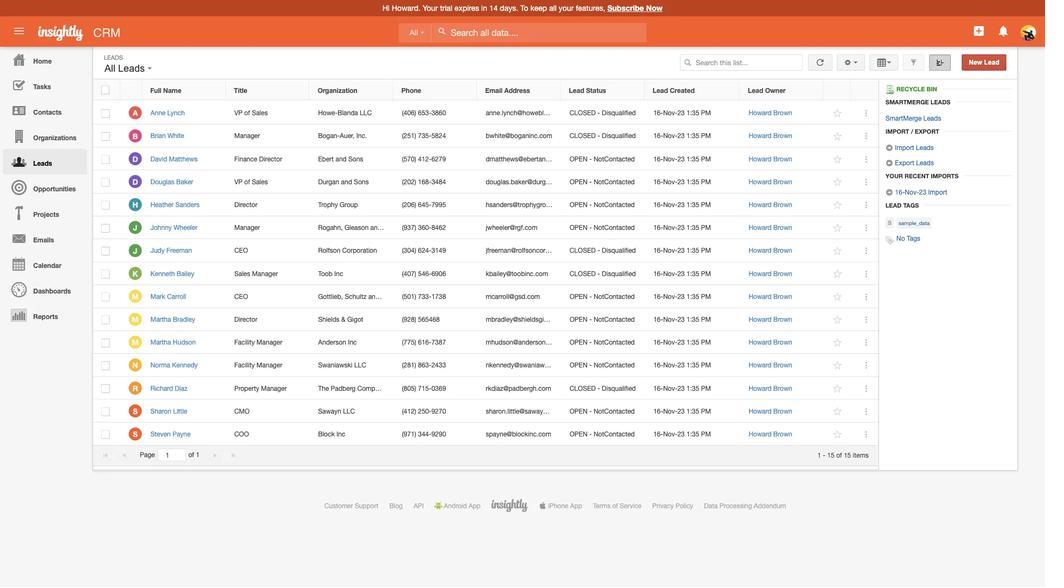 Task type: vqa. For each thing, say whether or not it's contained in the screenshot.


Task type: locate. For each thing, give the bounding box(es) containing it.
(937) 360-8462 cell
[[394, 217, 477, 240]]

days.
[[500, 4, 518, 13]]

(928) 565468 cell
[[394, 309, 477, 331]]

pm for mhudson@andersoninc.com
[[701, 339, 711, 346]]

16-nov-23 1:35 pm for spayne@blockinc.com
[[653, 431, 711, 438]]

navigation
[[0, 47, 87, 328]]

0 horizontal spatial app
[[469, 502, 481, 510]]

1 vertical spatial ceo cell
[[226, 286, 310, 309]]

martha up norma
[[150, 339, 171, 346]]

brown inside a row
[[773, 109, 792, 117]]

1:35 for mhudson@andersoninc.com
[[687, 339, 699, 346]]

2 vertical spatial llc
[[343, 408, 355, 415]]

1 vertical spatial all
[[105, 63, 115, 74]]

- inside k row
[[598, 270, 600, 278]]

follow image inside k row
[[833, 269, 843, 279]]

15 16-nov-23 1:35 pm from the top
[[653, 431, 711, 438]]

closed down anne.lynch@howeblanda.com closed - disqualified
[[570, 132, 596, 140]]

and right schultz
[[368, 293, 379, 301]]

1 horizontal spatial 1
[[817, 452, 821, 459]]

ceo cell down 'sales manager'
[[226, 286, 310, 309]]

vp of sales inside a row
[[234, 109, 268, 117]]

howard inside b row
[[749, 132, 772, 140]]

5 open - notcontacted cell from the top
[[561, 286, 645, 309]]

howard brown for jfreeman@rolfsoncorp.com
[[749, 247, 792, 255]]

disqualified inside k row
[[602, 270, 636, 278]]

manager inside k row
[[252, 270, 278, 278]]

ceo for j
[[234, 247, 248, 255]]

dashboards link
[[3, 277, 87, 303]]

16- for mbradley@shieldsgigot.com
[[653, 316, 663, 323]]

5 notcontacted from the top
[[594, 293, 635, 301]]

howard inside n row
[[749, 362, 772, 369]]

0 vertical spatial vp
[[234, 109, 243, 117]]

all for all leads
[[105, 63, 115, 74]]

1 manager cell from the top
[[226, 125, 310, 148]]

j left judy
[[133, 246, 137, 255]]

of for terms of service link
[[612, 502, 618, 510]]

terms of service link
[[593, 502, 641, 510]]

0 vertical spatial circle arrow right image
[[886, 144, 893, 152]]

2 circle arrow right image from the top
[[886, 189, 893, 197]]

0 horizontal spatial export
[[895, 159, 914, 167]]

blanda
[[338, 109, 358, 117]]

1 vertical spatial vp
[[234, 178, 243, 186]]

(206) 645-7995 cell
[[394, 194, 477, 217]]

1 vertical spatial j
[[133, 246, 137, 255]]

1 vertical spatial martha
[[150, 339, 171, 346]]

pm inside r "row"
[[701, 385, 711, 392]]

of down finance at the top
[[244, 178, 250, 186]]

1 open - notcontacted from the top
[[570, 155, 635, 163]]

s link up page
[[129, 428, 142, 441]]

page
[[140, 452, 155, 459]]

11 howard from the top
[[749, 339, 772, 346]]

nov- inside a row
[[663, 109, 678, 117]]

m row down kbailey@toobinc.com
[[93, 286, 879, 309]]

1 j from the top
[[133, 223, 137, 232]]

lead for lead owner
[[748, 86, 763, 94]]

0 vertical spatial llc
[[360, 109, 372, 117]]

finance director cell
[[226, 148, 310, 171]]

sales inside a row
[[252, 109, 268, 117]]

(407) 546-6906 cell
[[394, 263, 477, 286]]

1 brown from the top
[[773, 109, 792, 117]]

1 vertical spatial ceo
[[234, 293, 248, 301]]

sons down bogan-auer, inc. cell
[[348, 155, 363, 163]]

of right the terms at right
[[612, 502, 618, 510]]

2 ceo from the top
[[234, 293, 248, 301]]

0 vertical spatial facility
[[234, 339, 255, 346]]

1 vertical spatial m
[[132, 315, 139, 324]]

closed inside k row
[[570, 270, 596, 278]]

None checkbox
[[101, 86, 109, 94], [101, 132, 110, 141], [101, 178, 110, 187], [101, 201, 110, 210], [101, 224, 110, 233], [101, 270, 110, 279], [101, 316, 110, 325], [101, 339, 110, 348], [101, 362, 110, 371], [101, 385, 110, 394], [101, 408, 110, 417], [101, 431, 110, 440], [101, 86, 109, 94], [101, 132, 110, 141], [101, 178, 110, 187], [101, 201, 110, 210], [101, 224, 110, 233], [101, 270, 110, 279], [101, 316, 110, 325], [101, 339, 110, 348], [101, 362, 110, 371], [101, 385, 110, 394], [101, 408, 110, 417], [101, 431, 110, 440]]

15 howard brown link from the top
[[749, 431, 792, 438]]

block inc cell
[[310, 423, 394, 446]]

0 vertical spatial smartmerge
[[886, 99, 929, 106]]

16-nov-23 1:35 pm inside the h row
[[653, 201, 711, 209]]

1 vertical spatial d
[[132, 178, 138, 187]]

import left /
[[886, 128, 909, 135]]

d row down b row
[[93, 171, 879, 194]]

3 16-nov-23 1:35 pm cell from the top
[[645, 148, 740, 171]]

412-
[[418, 155, 431, 163]]

(805) 715-0369 cell
[[394, 377, 477, 400]]

16-nov-23 1:35 pm for rkdiaz@padbergh.com
[[653, 385, 711, 392]]

closed down lead status
[[570, 109, 596, 117]]

0 vertical spatial sales
[[252, 109, 268, 117]]

1 vertical spatial director cell
[[226, 309, 310, 331]]

follow image inside a row
[[833, 108, 843, 119]]

manager for n
[[257, 362, 282, 369]]

nov- for nkennedy@swaniawskillc.com
[[663, 362, 678, 369]]

1:35 inside r "row"
[[687, 385, 699, 392]]

new lead link
[[962, 54, 1006, 71]]

16-nov-23 1:35 pm for hsanders@trophygroup.com
[[653, 201, 711, 209]]

16-nov-23 1:35 pm inside a row
[[653, 109, 711, 117]]

ceo up 'sales manager'
[[234, 247, 248, 255]]

import up export leads link in the right top of the page
[[895, 144, 914, 151]]

0 vertical spatial j
[[133, 223, 137, 232]]

1 howard brown link from the top
[[749, 109, 792, 117]]

1 facility manager cell from the top
[[226, 331, 310, 354]]

open - notcontacted cell for nkennedy@swaniawskillc.com
[[561, 354, 645, 377]]

1 circle arrow right image from the top
[[886, 144, 893, 152]]

1 vertical spatial smartmerge
[[886, 114, 922, 122]]

follow image for jwheeler@rgf.com
[[833, 223, 843, 234]]

facility manager cell up property manager cell
[[226, 331, 310, 354]]

0 vertical spatial d link
[[129, 152, 142, 165]]

terms of service
[[593, 502, 641, 510]]

14 pm from the top
[[701, 408, 711, 415]]

shields & gigot cell
[[310, 309, 394, 331]]

10 brown from the top
[[773, 316, 792, 323]]

Search all data.... text field
[[432, 23, 646, 42]]

1:35 for dmatthews@ebertandsons.com
[[687, 155, 699, 163]]

your
[[423, 4, 438, 13], [886, 173, 903, 180]]

follow image for mhudson@andersoninc.com
[[833, 338, 843, 348]]

lead inside "link"
[[984, 59, 999, 66]]

nov- inside k row
[[663, 270, 678, 278]]

nkennedy@swaniawskillc.com cell
[[477, 354, 574, 377]]

brown inside k row
[[773, 270, 792, 278]]

13 pm from the top
[[701, 385, 711, 392]]

director down 'sales manager'
[[234, 316, 257, 323]]

23 for bwhite@boganinc.com
[[678, 132, 685, 140]]

11 brown from the top
[[773, 339, 792, 346]]

6 1:35 from the top
[[687, 224, 699, 232]]

0 vertical spatial director
[[259, 155, 282, 163]]

0 vertical spatial director cell
[[226, 194, 310, 217]]

facility manager cell
[[226, 331, 310, 354], [226, 354, 310, 377]]

0 vertical spatial follow image
[[833, 292, 843, 302]]

address
[[504, 86, 530, 94]]

m link for mark carroll
[[129, 290, 142, 303]]

0 horizontal spatial all
[[105, 63, 115, 74]]

2 brown from the top
[[773, 132, 792, 140]]

smartmerge leads link
[[886, 114, 941, 122]]

14 howard brown link from the top
[[749, 408, 792, 415]]

lead right new
[[984, 59, 999, 66]]

0 vertical spatial ceo cell
[[226, 240, 310, 263]]

nov- for mcarroll@gsd.com
[[663, 293, 678, 301]]

howard for rkdiaz@padbergh.com
[[749, 385, 772, 392]]

m link
[[129, 290, 142, 303], [129, 313, 142, 326], [129, 336, 142, 349]]

5 howard brown link from the top
[[749, 201, 792, 209]]

23 for hsanders@trophygroup.com
[[678, 201, 685, 209]]

1 vertical spatial s
[[133, 407, 138, 416]]

vp of sales inside d row
[[234, 178, 268, 186]]

2 d from the top
[[132, 178, 138, 187]]

howard brown for spayne@blockinc.com
[[749, 431, 792, 438]]

2 d link from the top
[[129, 175, 142, 188]]

2 closed from the top
[[570, 132, 596, 140]]

nov- for jfreeman@rolfsoncorp.com
[[663, 247, 678, 255]]

sons for ebert and sons
[[348, 155, 363, 163]]

3 open from the top
[[570, 201, 588, 209]]

23 for mbradley@shieldsgigot.com
[[678, 316, 685, 323]]

sales for d
[[252, 178, 268, 186]]

5 closed - disqualified cell from the top
[[561, 377, 645, 400]]

inc
[[334, 270, 343, 278], [348, 339, 357, 346], [337, 431, 345, 438]]

manager inside r "row"
[[261, 385, 287, 392]]

0 vertical spatial sons
[[348, 155, 363, 163]]

2 vertical spatial sales
[[234, 270, 250, 278]]

1 vertical spatial circle arrow right image
[[886, 189, 893, 197]]

smartmerge up /
[[886, 114, 922, 122]]

1 closed from the top
[[570, 109, 596, 117]]

sales manager cell
[[226, 263, 310, 286]]

0 vertical spatial d
[[132, 155, 138, 164]]

1 vertical spatial llc
[[354, 362, 366, 369]]

1 follow image from the top
[[833, 292, 843, 302]]

2 facility manager from the top
[[234, 362, 282, 369]]

open - notcontacted cell for mcarroll@gsd.com
[[561, 286, 645, 309]]

16-nov-23 1:35 pm cell
[[645, 102, 740, 125], [645, 125, 740, 148], [645, 148, 740, 171], [645, 171, 740, 194], [645, 194, 740, 217], [645, 217, 740, 240], [645, 240, 740, 263], [645, 263, 740, 286], [645, 286, 740, 309], [645, 309, 740, 331], [645, 331, 740, 354], [645, 354, 740, 377], [645, 377, 740, 400], [645, 400, 740, 423], [645, 423, 740, 446]]

2 notcontacted from the top
[[594, 178, 635, 186]]

inc inside block inc cell
[[337, 431, 345, 438]]

mbradley@shieldsgigot.com
[[486, 316, 568, 323]]

iphone
[[548, 502, 568, 510]]

policy
[[676, 502, 693, 510]]

show list view filters image
[[910, 59, 918, 66]]

rolfson corporation cell
[[310, 240, 394, 263]]

0 horizontal spatial 1
[[196, 452, 200, 459]]

10 open from the top
[[570, 431, 588, 438]]

11 1:35 from the top
[[687, 339, 699, 346]]

360-
[[418, 224, 431, 232]]

1 facility from the top
[[234, 339, 255, 346]]

leads for all leads
[[118, 63, 145, 74]]

1 vertical spatial facility
[[234, 362, 255, 369]]

circle arrow right image up lead tags
[[886, 189, 893, 197]]

customer support
[[324, 502, 378, 510]]

nkennedy@swaniawskillc.com
[[486, 362, 574, 369]]

disqualified for b
[[602, 132, 636, 140]]

2 open - notcontacted cell from the top
[[561, 171, 645, 194]]

(206) 645-7995
[[402, 201, 446, 209]]

0 vertical spatial vp of sales cell
[[226, 102, 310, 125]]

howard brown link for spayne@blockinc.com
[[749, 431, 792, 438]]

16- inside the h row
[[653, 201, 663, 209]]

mhudson@andersoninc.com
[[486, 339, 569, 346]]

2 vertical spatial inc
[[337, 431, 345, 438]]

250-
[[418, 408, 431, 415]]

brown inside the h row
[[773, 201, 792, 209]]

1 howard from the top
[[749, 109, 772, 117]]

0 horizontal spatial your
[[423, 4, 438, 13]]

inc inside anderson inc cell
[[348, 339, 357, 346]]

johnny
[[150, 224, 172, 232]]

all for all
[[410, 29, 418, 37]]

and right ebert
[[336, 155, 347, 163]]

5 closed from the top
[[570, 385, 596, 392]]

white image
[[438, 27, 445, 35]]

9 howard brown link from the top
[[749, 293, 792, 301]]

0 horizontal spatial 15
[[827, 452, 835, 459]]

vp of sales down finance at the top
[[234, 178, 268, 186]]

your recent imports
[[886, 173, 959, 180]]

carroll
[[167, 293, 186, 301]]

16- inside k row
[[653, 270, 663, 278]]

inc right toob
[[334, 270, 343, 278]]

2 vp of sales from the top
[[234, 178, 268, 186]]

j
[[133, 223, 137, 232], [133, 246, 137, 255]]

durgan and sons cell
[[310, 171, 394, 194]]

director cell down the sales manager cell
[[226, 309, 310, 331]]

of for vp of sales cell corresponding to d
[[244, 178, 250, 186]]

1 vertical spatial manager cell
[[226, 217, 310, 240]]

(805)
[[402, 385, 416, 392]]

sons down ebert and sons cell
[[354, 178, 369, 186]]

disqualified inside b row
[[602, 132, 636, 140]]

0 vertical spatial export
[[915, 128, 939, 135]]

howard brown for mhudson@andersoninc.com
[[749, 339, 792, 346]]

1 d from the top
[[132, 155, 138, 164]]

1 vertical spatial inc
[[348, 339, 357, 346]]

follow image inside b row
[[833, 131, 843, 142]]

closed down hsanders@trophygroup.com open - notcontacted
[[570, 247, 596, 255]]

10 16-nov-23 1:35 pm cell from the top
[[645, 309, 740, 331]]

row
[[93, 80, 878, 100]]

m link left mark
[[129, 290, 142, 303]]

1 horizontal spatial export
[[915, 128, 939, 135]]

block
[[318, 431, 335, 438]]

1 vertical spatial vp of sales cell
[[226, 171, 310, 194]]

1:35 for nkennedy@swaniawskillc.com
[[687, 362, 699, 369]]

lead left tags
[[886, 202, 902, 209]]

follow image inside r "row"
[[833, 384, 843, 394]]

pm inside the h row
[[701, 201, 711, 209]]

2 director cell from the top
[[226, 309, 310, 331]]

durgan and sons
[[318, 178, 369, 186]]

heather sanders link
[[150, 201, 205, 209]]

1:35 inside b row
[[687, 132, 699, 140]]

(570)
[[402, 155, 416, 163]]

vp down title
[[234, 109, 243, 117]]

all inside button
[[105, 63, 115, 74]]

ceo cell up 'sales manager'
[[226, 240, 310, 263]]

follow image
[[833, 108, 843, 119], [833, 131, 843, 142], [833, 154, 843, 165], [833, 177, 843, 188], [833, 200, 843, 211], [833, 223, 843, 234], [833, 246, 843, 257], [833, 269, 843, 279], [833, 315, 843, 325], [833, 338, 843, 348], [833, 361, 843, 371], [833, 407, 843, 417], [833, 430, 843, 440]]

9 brown from the top
[[773, 293, 792, 301]]

mbradley@shieldsgigot.com cell
[[477, 309, 568, 331]]

llc right blanda
[[360, 109, 372, 117]]

4 closed from the top
[[570, 270, 596, 278]]

leads down crm at top
[[118, 63, 145, 74]]

richard diaz
[[150, 385, 187, 392]]

director cell down finance director cell
[[226, 194, 310, 217]]

16-nov-23 1:35 pm inside n row
[[653, 362, 711, 369]]

16-nov-23 1:35 pm inside k row
[[653, 270, 711, 278]]

12 howard brown from the top
[[749, 362, 792, 369]]

kenneth bailey
[[150, 270, 194, 278]]

lead for lead tags
[[886, 202, 902, 209]]

little
[[173, 408, 187, 415]]

open - notcontacted cell
[[561, 148, 645, 171], [561, 171, 645, 194], [561, 194, 645, 217], [561, 217, 645, 240], [561, 286, 645, 309], [561, 309, 645, 331], [561, 331, 645, 354], [561, 354, 645, 377], [561, 400, 645, 423], [561, 423, 645, 446]]

d row
[[93, 148, 879, 171], [93, 171, 879, 194]]

gottlieb, schultz and d'amore cell
[[310, 286, 407, 309]]

1 ceo from the top
[[234, 247, 248, 255]]

1 s row from the top
[[93, 400, 879, 423]]

16- inside r "row"
[[653, 385, 663, 392]]

2 vertical spatial m link
[[129, 336, 142, 349]]

director down finance at the top
[[234, 201, 257, 209]]

344-
[[418, 431, 431, 438]]

kbailey@toobinc.com cell
[[477, 263, 561, 286]]

1 vertical spatial sales
[[252, 178, 268, 186]]

(251) 735-5824
[[402, 132, 446, 140]]

sharon little
[[150, 408, 187, 415]]

16- for jwheeler@rgf.com
[[653, 224, 663, 232]]

closed down nkennedy@swaniawskillc.com open - notcontacted
[[570, 385, 596, 392]]

1 s link from the top
[[129, 405, 142, 418]]

pm inside a row
[[701, 109, 711, 117]]

swaniawski llc cell
[[310, 354, 394, 377]]

howard brown inside n row
[[749, 362, 792, 369]]

m link left the martha bradley
[[129, 313, 142, 326]]

mark
[[150, 293, 165, 301]]

howard brown inside r "row"
[[749, 385, 792, 392]]

in
[[481, 4, 487, 13]]

mcarroll@gsd.com cell
[[477, 286, 561, 309]]

howard brown inside a row
[[749, 109, 792, 117]]

howard brown inside the h row
[[749, 201, 792, 209]]

cog image
[[844, 59, 852, 66]]

m left the martha bradley
[[132, 315, 139, 324]]

m link up the n link on the left of the page
[[129, 336, 142, 349]]

import for import / export
[[886, 128, 909, 135]]

howard inside r "row"
[[749, 385, 772, 392]]

brown inside n row
[[773, 362, 792, 369]]

howard for jfreeman@rolfsoncorp.com
[[749, 247, 772, 255]]

llc right sawayn
[[343, 408, 355, 415]]

0 vertical spatial manager cell
[[226, 125, 310, 148]]

heather
[[150, 201, 174, 209]]

nov- for jwheeler@rgf.com
[[663, 224, 678, 232]]

howard brown for dmatthews@ebertandsons.com
[[749, 155, 792, 163]]

vp down finance at the top
[[234, 178, 243, 186]]

cmo
[[234, 408, 250, 415]]

0 vertical spatial facility manager
[[234, 339, 282, 346]]

rkdiaz@padbergh.com
[[486, 385, 551, 392]]

sons for durgan and sons
[[354, 178, 369, 186]]

howard brown for anne.lynch@howeblanda.com
[[749, 109, 792, 117]]

mhudson@andersoninc.com open - notcontacted
[[486, 339, 635, 346]]

(412) 250-9270 cell
[[394, 400, 477, 423]]

howard for mcarroll@gsd.com
[[749, 293, 772, 301]]

0 vertical spatial your
[[423, 4, 438, 13]]

follow image inside n row
[[833, 361, 843, 371]]

notifications image
[[997, 24, 1010, 38]]

3 howard brown from the top
[[749, 155, 792, 163]]

s for sharon.little@sawayn.com
[[133, 407, 138, 416]]

1 vp of sales cell from the top
[[226, 102, 310, 125]]

1 right 1 field
[[196, 452, 200, 459]]

your left 'trial'
[[423, 4, 438, 13]]

16- for spayne@blockinc.com
[[653, 431, 663, 438]]

vp of sales down title
[[234, 109, 268, 117]]

app
[[469, 502, 481, 510], [570, 502, 582, 510]]

23 for mhudson@andersoninc.com
[[678, 339, 685, 346]]

16-nov-23 1:35 pm inside r "row"
[[653, 385, 711, 392]]

recycle bin link
[[886, 85, 943, 94]]

circle arrow right image up circle arrow left icon
[[886, 144, 893, 152]]

sales inside k row
[[234, 270, 250, 278]]

s link down r
[[129, 405, 142, 418]]

howard brown for douglas.baker@durganandsons.com
[[749, 178, 792, 186]]

1 horizontal spatial your
[[886, 173, 903, 180]]

closed - disqualified for k
[[570, 270, 636, 278]]

nov- inside n row
[[663, 362, 678, 369]]

director cell
[[226, 194, 310, 217], [226, 309, 310, 331]]

inc inside the toob inc "cell"
[[334, 270, 343, 278]]

vp of sales cell down finance director
[[226, 171, 310, 194]]

13 16-nov-23 1:35 pm from the top
[[653, 385, 711, 392]]

open - notcontacted for dmatthews@ebertandsons.com
[[570, 155, 635, 163]]

4 howard brown from the top
[[749, 178, 792, 186]]

circle arrow right image
[[886, 144, 893, 152], [886, 189, 893, 197]]

lead tags
[[886, 202, 919, 209]]

1:35 for anne.lynch@howeblanda.com
[[687, 109, 699, 117]]

5 brown from the top
[[773, 201, 792, 209]]

s down lead tags
[[888, 220, 892, 227]]

1 vertical spatial director
[[234, 201, 257, 209]]

lead left created
[[653, 86, 668, 94]]

brown for douglas.baker@durganandsons.com
[[773, 178, 792, 186]]

1 follow image from the top
[[833, 108, 843, 119]]

nov- inside the h row
[[663, 201, 678, 209]]

row group
[[93, 102, 879, 446]]

martha for martha bradley
[[150, 316, 171, 323]]

follow image
[[833, 292, 843, 302], [833, 384, 843, 394]]

lead left status
[[569, 86, 584, 94]]

d up "h" 'link'
[[132, 178, 138, 187]]

ebert and sons
[[318, 155, 363, 163]]

1 vertical spatial sons
[[354, 178, 369, 186]]

all down the howard.
[[410, 29, 418, 37]]

coo
[[234, 431, 249, 438]]

howard for nkennedy@swaniawskillc.com
[[749, 362, 772, 369]]

manager cell up the sales manager cell
[[226, 217, 310, 240]]

your down circle arrow left icon
[[886, 173, 903, 180]]

s for spayne@blockinc.com
[[133, 430, 138, 439]]

customer support link
[[324, 502, 378, 510]]

(281) 863-2433 cell
[[394, 354, 477, 377]]

emails
[[33, 236, 54, 244]]

leads down the leads
[[923, 114, 941, 122]]

howard inside a row
[[749, 109, 772, 117]]

circle arrow right image inside 16-nov-23 import link
[[886, 189, 893, 197]]

ceo down 'sales manager'
[[234, 293, 248, 301]]

pm for dmatthews@ebertandsons.com
[[701, 155, 711, 163]]

llc down anderson inc cell
[[354, 362, 366, 369]]

llc inside s row
[[343, 408, 355, 415]]

director right finance at the top
[[259, 155, 282, 163]]

disqualified for k
[[602, 270, 636, 278]]

3 follow image from the top
[[833, 154, 843, 165]]

manager inside m row
[[257, 339, 282, 346]]

23
[[678, 109, 685, 117], [678, 132, 685, 140], [678, 155, 685, 163], [678, 178, 685, 186], [919, 188, 926, 196], [678, 201, 685, 209], [678, 224, 685, 232], [678, 247, 685, 255], [678, 270, 685, 278], [678, 293, 685, 301], [678, 316, 685, 323], [678, 339, 685, 346], [678, 362, 685, 369], [678, 385, 685, 392], [678, 408, 685, 415], [678, 431, 685, 438]]

inc right anderson
[[348, 339, 357, 346]]

1 facility manager from the top
[[234, 339, 282, 346]]

3 m row from the top
[[93, 331, 879, 354]]

s row
[[93, 400, 879, 423], [93, 423, 879, 446]]

steven
[[150, 431, 171, 438]]

15 howard brown from the top
[[749, 431, 792, 438]]

all down crm at top
[[105, 63, 115, 74]]

None checkbox
[[101, 109, 110, 118], [101, 155, 110, 164], [101, 247, 110, 256], [101, 293, 110, 302], [101, 109, 110, 118], [101, 155, 110, 164], [101, 247, 110, 256], [101, 293, 110, 302]]

of inside a row
[[244, 109, 250, 117]]

2 vertical spatial import
[[928, 188, 947, 196]]

howard brown link inside r "row"
[[749, 385, 792, 392]]

export right circle arrow left icon
[[895, 159, 914, 167]]

martha for martha hudson
[[150, 339, 171, 346]]

(775) 616-7387 cell
[[394, 331, 477, 354]]

0 vertical spatial vp of sales
[[234, 109, 268, 117]]

pm inside b row
[[701, 132, 711, 140]]

3484
[[431, 178, 446, 186]]

full
[[150, 86, 161, 94]]

16- for anne.lynch@howeblanda.com
[[653, 109, 663, 117]]

of down title
[[244, 109, 250, 117]]

open - notcontacted cell for jwheeler@rgf.com
[[561, 217, 645, 240]]

privacy policy link
[[652, 502, 693, 510]]

1:35 inside the h row
[[687, 201, 699, 209]]

(971) 344-9290 cell
[[394, 423, 477, 446]]

k row
[[93, 263, 879, 286]]

1 vertical spatial facility manager
[[234, 362, 282, 369]]

23 inside b row
[[678, 132, 685, 140]]

j row
[[93, 217, 879, 240], [93, 240, 879, 263]]

8462
[[431, 224, 446, 232]]

0 vertical spatial inc
[[334, 270, 343, 278]]

app right iphone
[[570, 502, 582, 510]]

vp for a
[[234, 109, 243, 117]]

4 16-nov-23 1:35 pm from the top
[[653, 178, 711, 186]]

1 vertical spatial follow image
[[833, 384, 843, 394]]

row containing full name
[[93, 80, 878, 100]]

gottlieb, schultz and d'amore (501) 733-1738
[[318, 293, 446, 301]]

spayne@blockinc.com
[[486, 431, 551, 438]]

data
[[704, 502, 718, 510]]

vp of sales cell
[[226, 102, 310, 125], [226, 171, 310, 194]]

0 vertical spatial all
[[410, 29, 418, 37]]

howard brown link for jfreeman@rolfsoncorp.com
[[749, 247, 792, 255]]

and right durgan
[[341, 178, 352, 186]]

howard brown link inside b row
[[749, 132, 792, 140]]

13 howard brown from the top
[[749, 385, 792, 392]]

closed - disqualified cell for k
[[561, 263, 645, 286]]

smartmerge down recycle
[[886, 99, 929, 106]]

n row
[[93, 354, 879, 377]]

0 vertical spatial m
[[132, 292, 139, 301]]

0 vertical spatial s
[[888, 220, 892, 227]]

9 16-nov-23 1:35 pm cell from the top
[[645, 286, 740, 309]]

s
[[888, 220, 892, 227], [133, 407, 138, 416], [133, 430, 138, 439]]

leads up your recent imports
[[916, 159, 934, 167]]

12 brown from the top
[[773, 362, 792, 369]]

0 vertical spatial ceo
[[234, 247, 248, 255]]

sharon little link
[[150, 408, 193, 415]]

howard brown link
[[749, 109, 792, 117], [749, 132, 792, 140], [749, 155, 792, 163], [749, 178, 792, 186], [749, 201, 792, 209], [749, 224, 792, 232], [749, 247, 792, 255], [749, 270, 792, 278], [749, 293, 792, 301], [749, 316, 792, 323], [749, 339, 792, 346], [749, 362, 792, 369], [749, 385, 792, 392], [749, 408, 792, 415], [749, 431, 792, 438]]

23 inside n row
[[678, 362, 685, 369]]

leads up opportunities "link"
[[33, 159, 52, 167]]

9 open - notcontacted cell from the top
[[561, 400, 645, 423]]

swaniawski
[[318, 362, 352, 369]]

d link for douglas baker
[[129, 175, 142, 188]]

vp inside a row
[[234, 109, 243, 117]]

closed - disqualified inside k row
[[570, 270, 636, 278]]

1 1:35 from the top
[[687, 109, 699, 117]]

5 disqualified from the top
[[602, 385, 636, 392]]

mbradley@shieldsgigot.com open - notcontacted
[[486, 316, 635, 323]]

lead owner
[[748, 86, 786, 94]]

1 vertical spatial vp of sales
[[234, 178, 268, 186]]

opportunities link
[[3, 175, 87, 200]]

10 pm from the top
[[701, 316, 711, 323]]

1 vp of sales from the top
[[234, 109, 268, 117]]

4 16-nov-23 1:35 pm cell from the top
[[645, 171, 740, 194]]

1 vertical spatial m link
[[129, 313, 142, 326]]

closed inside b row
[[570, 132, 596, 140]]

smartmerge leads
[[886, 99, 950, 106]]

2 vertical spatial director
[[234, 316, 257, 323]]

23 inside r "row"
[[678, 385, 685, 392]]

m up the n link on the left of the page
[[132, 338, 139, 347]]

nov- inside b row
[[663, 132, 678, 140]]

closed - disqualified inside b row
[[570, 132, 636, 140]]

0 vertical spatial j link
[[129, 221, 142, 234]]

open - notcontacted cell for mhudson@andersoninc.com
[[561, 331, 645, 354]]

tasks
[[33, 83, 51, 90]]

j link left judy
[[129, 244, 142, 257]]

Search this list... text field
[[680, 54, 802, 71]]

14 howard brown from the top
[[749, 408, 792, 415]]

2 m from the top
[[132, 315, 139, 324]]

m left mark
[[132, 292, 139, 301]]

j down h in the top of the page
[[133, 223, 137, 232]]

3860
[[431, 109, 446, 117]]

howard brown link for mbradley@shieldsgigot.com
[[749, 316, 792, 323]]

lead
[[984, 59, 999, 66], [569, 86, 584, 94], [653, 86, 668, 94], [748, 86, 763, 94], [886, 202, 902, 209]]

inc for m
[[348, 339, 357, 346]]

(202) 168-3484 cell
[[394, 171, 477, 194]]

(406) 653-3860 cell
[[394, 102, 477, 125]]

23 inside k row
[[678, 270, 685, 278]]

j link down h in the top of the page
[[129, 221, 142, 234]]

13 howard brown link from the top
[[749, 385, 792, 392]]

3 1:35 from the top
[[687, 155, 699, 163]]

23 inside a row
[[678, 109, 685, 117]]

2 smartmerge from the top
[[886, 114, 922, 122]]

vp for d
[[234, 178, 243, 186]]

d link up "h" 'link'
[[129, 175, 142, 188]]

16-nov-23 1:35 pm for nkennedy@swaniawskillc.com
[[653, 362, 711, 369]]

leads inside button
[[118, 63, 145, 74]]

1 horizontal spatial app
[[570, 502, 582, 510]]

3 closed from the top
[[570, 247, 596, 255]]

howard brown inside k row
[[749, 270, 792, 278]]

sawayn llc cell
[[310, 400, 394, 423]]

import down 'imports'
[[928, 188, 947, 196]]

16-nov-23 1:35 pm cell for dmatthews@ebertandsons.com
[[645, 148, 740, 171]]

closed - disqualified inside r "row"
[[570, 385, 636, 392]]

16-nov-23 1:35 pm for douglas.baker@durganandsons.com
[[653, 178, 711, 186]]

ceo cell
[[226, 240, 310, 263], [226, 286, 310, 309]]

16-nov-23 1:35 pm cell for mhudson@andersoninc.com
[[645, 331, 740, 354]]

vp of sales cell down title
[[226, 102, 310, 125]]

facility manager inside n row
[[234, 362, 282, 369]]

closed inside r "row"
[[570, 385, 596, 392]]

(971)
[[402, 431, 416, 438]]

manager cell
[[226, 125, 310, 148], [226, 217, 310, 240]]

6 brown from the top
[[773, 224, 792, 232]]

kenneth
[[150, 270, 175, 278]]

15 1:35 from the top
[[687, 431, 699, 438]]

closed - disqualified cell for b
[[561, 125, 645, 148]]

8 howard brown from the top
[[749, 270, 792, 278]]

15 brown from the top
[[773, 431, 792, 438]]

trial
[[440, 4, 452, 13]]

export right /
[[915, 128, 939, 135]]

16-nov-23 1:35 pm for bwhite@boganinc.com
[[653, 132, 711, 140]]

0 vertical spatial martha
[[150, 316, 171, 323]]

closed - disqualified cell
[[561, 102, 645, 125], [561, 125, 645, 148], [561, 240, 645, 263], [561, 263, 645, 286], [561, 377, 645, 400]]

1 vertical spatial export
[[895, 159, 914, 167]]

- inside n row
[[589, 362, 592, 369]]

pm inside n row
[[701, 362, 711, 369]]

howard brown link inside n row
[[749, 362, 792, 369]]

llc inside n row
[[354, 362, 366, 369]]

nov- for rkdiaz@padbergh.com
[[663, 385, 678, 392]]

steven payne link
[[150, 431, 196, 438]]

(805) 715-0369
[[402, 385, 446, 392]]

s left steven
[[133, 430, 138, 439]]

d down b
[[132, 155, 138, 164]]

brown inside r "row"
[[773, 385, 792, 392]]

4 howard brown link from the top
[[749, 178, 792, 186]]

howard brown for nkennedy@swaniawskillc.com
[[749, 362, 792, 369]]

follow image inside the h row
[[833, 200, 843, 211]]

martha down mark
[[150, 316, 171, 323]]

vp of sales
[[234, 109, 268, 117], [234, 178, 268, 186]]

1 vertical spatial import
[[895, 144, 914, 151]]

brown inside b row
[[773, 132, 792, 140]]

13 howard from the top
[[749, 385, 772, 392]]

1 16-nov-23 1:35 pm cell from the top
[[645, 102, 740, 125]]

1 horizontal spatial all
[[410, 29, 418, 37]]

1 vertical spatial j link
[[129, 244, 142, 257]]

9 pm from the top
[[701, 293, 711, 301]]

1 smartmerge from the top
[[886, 99, 929, 106]]

howard brown
[[749, 109, 792, 117], [749, 132, 792, 140], [749, 155, 792, 163], [749, 178, 792, 186], [749, 201, 792, 209], [749, 224, 792, 232], [749, 247, 792, 255], [749, 270, 792, 278], [749, 293, 792, 301], [749, 316, 792, 323], [749, 339, 792, 346], [749, 362, 792, 369], [749, 385, 792, 392], [749, 408, 792, 415], [749, 431, 792, 438]]

m link for martha bradley
[[129, 313, 142, 326]]

projects
[[33, 211, 59, 218]]

2433
[[431, 362, 446, 369]]

director inside the h row
[[234, 201, 257, 209]]

howard brown link for kbailey@toobinc.com
[[749, 270, 792, 278]]

5 16-nov-23 1:35 pm from the top
[[653, 201, 711, 209]]

inc right block
[[337, 431, 345, 438]]

howard inside k row
[[749, 270, 772, 278]]

manager cell up finance director
[[226, 125, 310, 148]]

wheeler
[[174, 224, 197, 232]]

0 vertical spatial import
[[886, 128, 909, 135]]

howard brown link inside a row
[[749, 109, 792, 117]]

1 horizontal spatial 15
[[844, 452, 851, 459]]

3 howard brown link from the top
[[749, 155, 792, 163]]

nov- inside r "row"
[[663, 385, 678, 392]]

d link down b
[[129, 152, 142, 165]]

martha
[[150, 316, 171, 323], [150, 339, 171, 346]]

1:35 inside k row
[[687, 270, 699, 278]]

(304) 624-3149 cell
[[394, 240, 477, 263]]

email
[[485, 86, 502, 94]]

1 vertical spatial s link
[[129, 428, 142, 441]]

8 brown from the top
[[773, 270, 792, 278]]

m row
[[93, 286, 879, 309], [93, 309, 879, 331], [93, 331, 879, 354]]

d row down bwhite@boganinc.com
[[93, 148, 879, 171]]

payne
[[172, 431, 191, 438]]

facility inside n row
[[234, 362, 255, 369]]

navigation containing home
[[0, 47, 87, 328]]

16-nov-23 1:35 pm cell for spayne@blockinc.com
[[645, 423, 740, 446]]

facility manager cell up property manager
[[226, 354, 310, 377]]

2 howard brown from the top
[[749, 132, 792, 140]]

closed for k
[[570, 270, 596, 278]]

1:35 for mcarroll@gsd.com
[[687, 293, 699, 301]]

h row
[[93, 194, 879, 217]]

jfreeman@rolfsoncorp.com cell
[[477, 240, 564, 263]]

1 vertical spatial d link
[[129, 175, 142, 188]]

12 1:35 from the top
[[687, 362, 699, 369]]

m row up r "row"
[[93, 331, 879, 354]]

manager inside n row
[[257, 362, 282, 369]]

0 vertical spatial s link
[[129, 405, 142, 418]]

0 vertical spatial m link
[[129, 290, 142, 303]]

s down r
[[133, 407, 138, 416]]

r row
[[93, 377, 879, 400]]

4 open - notcontacted cell from the top
[[561, 217, 645, 240]]

1:35 inside a row
[[687, 109, 699, 117]]

circle arrow right image inside import leads link
[[886, 144, 893, 152]]

2 vertical spatial m
[[132, 338, 139, 347]]

mhudson@andersoninc.com cell
[[477, 331, 569, 354]]

circle arrow left image
[[886, 159, 893, 167]]

2 vertical spatial s
[[133, 430, 138, 439]]

leads for import leads
[[916, 144, 934, 151]]

m row down mcarroll@gsd.com
[[93, 309, 879, 331]]

facility for m
[[234, 339, 255, 346]]

howard brown link for rkdiaz@padbergh.com
[[749, 385, 792, 392]]

8 howard brown link from the top
[[749, 270, 792, 278]]

leads up the export leads
[[916, 144, 934, 151]]

howard inside the h row
[[749, 201, 772, 209]]

s row up the spayne@blockinc.com
[[93, 400, 879, 423]]

2 pm from the top
[[701, 132, 711, 140]]

auer,
[[340, 132, 355, 140]]

s row down sharon.little@sawayn.com at the bottom of page
[[93, 423, 879, 446]]

closed up mbradley@shieldsgigot.com open - notcontacted
[[570, 270, 596, 278]]

lead left owner
[[748, 86, 763, 94]]

16- inside a row
[[653, 109, 663, 117]]

brown for spayne@blockinc.com
[[773, 431, 792, 438]]

1 left items
[[817, 452, 821, 459]]

5 pm from the top
[[701, 201, 711, 209]]

11 pm from the top
[[701, 339, 711, 346]]

app right android
[[469, 502, 481, 510]]



Task type: describe. For each thing, give the bounding box(es) containing it.
(412) 250-9270
[[402, 408, 446, 415]]

judy
[[150, 247, 165, 255]]

follow image for anne.lynch@howeblanda.com
[[833, 108, 843, 119]]

2 s row from the top
[[93, 423, 879, 446]]

api link
[[414, 502, 424, 510]]

dmatthews@ebertandsons.com cell
[[477, 148, 578, 171]]

pm for douglas.baker@durganandsons.com
[[701, 178, 711, 186]]

leads up all leads
[[104, 54, 123, 61]]

johnny wheeler
[[150, 224, 197, 232]]

1 field
[[158, 450, 185, 461]]

nov- for douglas.baker@durganandsons.com
[[663, 178, 678, 186]]

16-nov-23 1:35 pm cell for sharon.little@sawayn.com
[[645, 400, 740, 423]]

howard brown for jwheeler@rgf.com
[[749, 224, 792, 232]]

howard brown for sharon.little@sawayn.com
[[749, 408, 792, 415]]

6 open from the top
[[570, 316, 588, 323]]

10 notcontacted from the top
[[594, 431, 635, 438]]

2 m row from the top
[[93, 309, 879, 331]]

freeman
[[166, 247, 192, 255]]

howe-blanda llc
[[318, 109, 372, 117]]

of right 1 field
[[188, 452, 194, 459]]

no
[[897, 235, 905, 242]]

nov- for anne.lynch@howeblanda.com
[[663, 109, 678, 117]]

follow image for dmatthews@ebertandsons.com
[[833, 154, 843, 165]]

all leads
[[105, 63, 148, 74]]

2 j row from the top
[[93, 240, 879, 263]]

inc for k
[[334, 270, 343, 278]]

howard for douglas.baker@durganandsons.com
[[749, 178, 772, 186]]

heather sanders
[[150, 201, 200, 209]]

- inside a row
[[598, 109, 600, 117]]

1 vertical spatial your
[[886, 173, 903, 180]]

anne.lynch@howeblanda.com cell
[[477, 102, 573, 125]]

howard brown for hsanders@trophygroup.com
[[749, 201, 792, 209]]

toob
[[318, 270, 333, 278]]

blog
[[389, 502, 403, 510]]

sales manager
[[234, 270, 278, 278]]

nov- for mhudson@andersoninc.com
[[663, 339, 678, 346]]

j for judy freeman
[[133, 246, 137, 255]]

brown for dmatthews@ebertandsons.com
[[773, 155, 792, 163]]

- inside r "row"
[[598, 385, 600, 392]]

m for mark carroll
[[132, 292, 139, 301]]

16-nov-23 1:35 pm cell for nkennedy@swaniawskillc.com
[[645, 354, 740, 377]]

llc inside cell
[[360, 109, 372, 117]]

norma
[[150, 362, 170, 369]]

douglas.baker@durganandsons.com cell
[[477, 171, 592, 194]]

row group containing a
[[93, 102, 879, 446]]

1 1 from the left
[[196, 452, 200, 459]]

4 notcontacted from the top
[[594, 224, 635, 232]]

pm for mcarroll@gsd.com
[[701, 293, 711, 301]]

the padberg company cell
[[310, 377, 394, 400]]

vp of sales for a
[[234, 109, 268, 117]]

(971) 344-9290
[[402, 431, 446, 438]]

lead created
[[653, 86, 695, 94]]

brian
[[150, 132, 166, 140]]

facility for n
[[234, 362, 255, 369]]

d'amore
[[381, 293, 407, 301]]

show sidebar image
[[936, 59, 944, 66]]

open inside the h row
[[570, 201, 588, 209]]

director cell for m
[[226, 309, 310, 331]]

howard for anne.lynch@howeblanda.com
[[749, 109, 772, 117]]

lynch
[[167, 109, 185, 117]]

refresh list image
[[815, 59, 825, 66]]

1:35 for douglas.baker@durganandsons.com
[[687, 178, 699, 186]]

j link for johnny wheeler
[[129, 221, 142, 234]]

llc for n
[[354, 362, 366, 369]]

sample_data link
[[897, 218, 932, 229]]

crm
[[93, 26, 121, 39]]

closed - disqualified cell for a
[[561, 102, 645, 125]]

notcontacted inside n row
[[594, 362, 635, 369]]

opportunities
[[33, 185, 76, 193]]

7 notcontacted from the top
[[594, 339, 635, 346]]

(304)
[[402, 247, 416, 255]]

733-
[[418, 293, 431, 301]]

7 open from the top
[[570, 339, 588, 346]]

n
[[132, 361, 138, 370]]

n link
[[129, 359, 142, 372]]

r link
[[129, 382, 142, 395]]

director for h
[[234, 201, 257, 209]]

closed for b
[[570, 132, 596, 140]]

645-
[[418, 201, 431, 209]]

howard for sharon.little@sawayn.com
[[749, 408, 772, 415]]

open - notcontacted for spayne@blockinc.com
[[570, 431, 635, 438]]

trophy
[[318, 201, 338, 209]]

5 open from the top
[[570, 293, 588, 301]]

director for m
[[234, 316, 257, 323]]

b row
[[93, 125, 879, 148]]

facility manager for n
[[234, 362, 282, 369]]

facility manager cell for n
[[226, 354, 310, 377]]

block inc
[[318, 431, 345, 438]]

brown for nkennedy@swaniawskillc.com
[[773, 362, 792, 369]]

m for martha bradley
[[132, 315, 139, 324]]

shields
[[318, 316, 340, 323]]

richard
[[150, 385, 173, 392]]

manager for m
[[257, 339, 282, 346]]

a
[[133, 109, 138, 118]]

bogan-
[[318, 132, 340, 140]]

1 notcontacted from the top
[[594, 155, 635, 163]]

inc for s
[[337, 431, 345, 438]]

disqualified for j
[[602, 247, 636, 255]]

jfreeman@rolfsoncorp.com
[[486, 247, 564, 255]]

search image
[[684, 59, 691, 66]]

diaz
[[175, 385, 187, 392]]

spayne@blockinc.com cell
[[477, 423, 561, 446]]

mark carroll link
[[150, 293, 192, 301]]

howard brown link for bwhite@boganinc.com
[[749, 132, 792, 140]]

ceo for m
[[234, 293, 248, 301]]

open - notcontacted for mcarroll@gsd.com
[[570, 293, 635, 301]]

(570) 412-6279
[[402, 155, 446, 163]]

16-nov-23 1:35 pm for sharon.little@sawayn.com
[[653, 408, 711, 415]]

nkennedy@swaniawskillc.com open - notcontacted
[[486, 362, 635, 369]]

group
[[340, 201, 358, 209]]

a row
[[93, 102, 879, 125]]

and left farrell
[[370, 224, 381, 232]]

1:35 for rkdiaz@padbergh.com
[[687, 385, 699, 392]]

h link
[[129, 198, 142, 211]]

processing
[[720, 502, 752, 510]]

gigot
[[347, 316, 363, 323]]

2 open from the top
[[570, 178, 588, 186]]

bogan-auer, inc. cell
[[310, 125, 394, 148]]

howard brown link for jwheeler@rgf.com
[[749, 224, 792, 232]]

circle arrow right image for 16-nov-23 import
[[886, 189, 893, 197]]

of 1
[[188, 452, 200, 459]]

data processing addendum link
[[704, 502, 786, 510]]

2 d row from the top
[[93, 171, 879, 194]]

mark carroll
[[150, 293, 186, 301]]

1 d row from the top
[[93, 148, 879, 171]]

sanders
[[175, 201, 200, 209]]

rogahn,
[[318, 224, 343, 232]]

howe-
[[318, 109, 338, 117]]

follow image for mbradley@shieldsgigot.com
[[833, 315, 843, 325]]

open - notcontacted for jwheeler@rgf.com
[[570, 224, 635, 232]]

jwheeler@rgf.com cell
[[477, 217, 561, 240]]

/
[[911, 128, 913, 135]]

export leads link
[[886, 159, 934, 167]]

open - notcontacted cell for mbradley@shieldsgigot.com
[[561, 309, 645, 331]]

hsanders@trophygroup.com cell
[[477, 194, 568, 217]]

nov- for hsanders@trophygroup.com
[[663, 201, 678, 209]]

s link for steven payne
[[129, 428, 142, 441]]

expires
[[455, 4, 479, 13]]

(501) 733-1738 cell
[[394, 286, 477, 309]]

david
[[150, 155, 167, 163]]

finance director
[[234, 155, 282, 163]]

23 for mcarroll@gsd.com
[[678, 293, 685, 301]]

ebert and sons cell
[[310, 148, 394, 171]]

subscribe now link
[[607, 4, 663, 13]]

export inside export leads link
[[895, 159, 914, 167]]

9290
[[431, 431, 446, 438]]

(412)
[[402, 408, 416, 415]]

- inside b row
[[598, 132, 600, 140]]

1 - 15 of 15 items
[[817, 452, 869, 459]]

open inside n row
[[570, 362, 588, 369]]

howard brown link for sharon.little@sawayn.com
[[749, 408, 792, 415]]

(251)
[[402, 132, 416, 140]]

judy freeman
[[150, 247, 192, 255]]

9 open from the top
[[570, 408, 588, 415]]

k
[[132, 269, 138, 278]]

anderson inc cell
[[310, 331, 394, 354]]

16- for bwhite@boganinc.com
[[653, 132, 663, 140]]

notcontacted inside the h row
[[594, 201, 635, 209]]

16-nov-23 1:35 pm cell for anne.lynch@howeblanda.com
[[645, 102, 740, 125]]

0369
[[431, 385, 446, 392]]

howard for hsanders@trophygroup.com
[[749, 201, 772, 209]]

contacts
[[33, 108, 62, 116]]

pm for anne.lynch@howeblanda.com
[[701, 109, 711, 117]]

brown for mhudson@andersoninc.com
[[773, 339, 792, 346]]

baker
[[176, 178, 193, 186]]

toob inc cell
[[310, 263, 394, 286]]

s link for sharon little
[[129, 405, 142, 418]]

16- for kbailey@toobinc.com
[[653, 270, 663, 278]]

sharon.little@sawayn.com cell
[[477, 400, 561, 423]]

4 open from the top
[[570, 224, 588, 232]]

rogahn, gleason and farrell cell
[[310, 217, 401, 240]]

howe-blanda llc cell
[[310, 102, 394, 125]]

lead status
[[569, 86, 606, 94]]

export leads
[[893, 159, 934, 167]]

(251) 735-5824 cell
[[394, 125, 477, 148]]

rkdiaz@padbergh.com cell
[[477, 377, 561, 400]]

llc for s
[[343, 408, 355, 415]]

closed - disqualified for b
[[570, 132, 636, 140]]

sawayn
[[318, 408, 341, 415]]

2 15 from the left
[[844, 452, 851, 459]]

of left items
[[836, 452, 842, 459]]

import leads link
[[886, 144, 934, 152]]

16-nov-23 1:35 pm cell for mcarroll@gsd.com
[[645, 286, 740, 309]]

the
[[318, 385, 329, 392]]

manager inside b row
[[234, 132, 260, 140]]

brown for anne.lynch@howeblanda.com
[[773, 109, 792, 117]]

howard.
[[392, 4, 421, 13]]

android app
[[444, 502, 481, 510]]

title
[[234, 86, 247, 94]]

brown for mcarroll@gsd.com
[[773, 293, 792, 301]]

coo cell
[[226, 423, 310, 446]]

manager for k
[[252, 270, 278, 278]]

nov- for sharon.little@sawayn.com
[[663, 408, 678, 415]]

rogahn, gleason and farrell (937) 360-8462
[[318, 224, 446, 232]]

14
[[489, 4, 498, 13]]

closed inside a row
[[570, 109, 596, 117]]

howard for mhudson@andersoninc.com
[[749, 339, 772, 346]]

1:35 for spayne@blockinc.com
[[687, 431, 699, 438]]

app for iphone app
[[570, 502, 582, 510]]

16-nov-23 1:35 pm cell for rkdiaz@padbergh.com
[[645, 377, 740, 400]]

douglas.baker@durganandsons.com
[[486, 178, 592, 186]]

- inside the h row
[[589, 201, 592, 209]]

(202) 168-3484
[[402, 178, 446, 186]]

of for vp of sales cell related to a
[[244, 109, 250, 117]]

2 1 from the left
[[817, 452, 821, 459]]

pm for bwhite@boganinc.com
[[701, 132, 711, 140]]

closed for j
[[570, 247, 596, 255]]

bwhite@boganinc.com cell
[[477, 125, 561, 148]]

howard brown link for douglas.baker@durganandsons.com
[[749, 178, 792, 186]]

reports
[[33, 313, 58, 321]]

1 j row from the top
[[93, 217, 879, 240]]

steven payne
[[150, 431, 191, 438]]

pm for hsanders@trophygroup.com
[[701, 201, 711, 209]]

cmo cell
[[226, 400, 310, 423]]

(775)
[[402, 339, 416, 346]]

1 open from the top
[[570, 155, 588, 163]]

6 notcontacted from the top
[[594, 316, 635, 323]]

nov- for mbradley@shieldsgigot.com
[[663, 316, 678, 323]]

a link
[[129, 106, 142, 120]]

1:35 for bwhite@boganinc.com
[[687, 132, 699, 140]]

1 15 from the left
[[827, 452, 835, 459]]

&
[[341, 316, 345, 323]]

open - notcontacted cell for spayne@blockinc.com
[[561, 423, 645, 446]]

open - notcontacted cell for douglas.baker@durganandsons.com
[[561, 171, 645, 194]]

9 notcontacted from the top
[[594, 408, 635, 415]]

douglas
[[150, 178, 174, 186]]

kenneth bailey link
[[150, 270, 200, 278]]

1 m row from the top
[[93, 286, 879, 309]]

howard brown link for anne.lynch@howeblanda.com
[[749, 109, 792, 117]]

pm for sharon.little@sawayn.com
[[701, 408, 711, 415]]

(937)
[[402, 224, 416, 232]]

1:35 for jfreeman@rolfsoncorp.com
[[687, 247, 699, 255]]

sample_data
[[899, 220, 930, 226]]

546-
[[418, 270, 431, 278]]

23 for douglas.baker@durganandsons.com
[[678, 178, 685, 186]]

bogan-auer, inc.
[[318, 132, 367, 140]]

leads inside navigation
[[33, 159, 52, 167]]

hsanders@trophygroup.com open - notcontacted
[[486, 201, 635, 209]]

property manager cell
[[226, 377, 310, 400]]

(570) 412-6279 cell
[[394, 148, 477, 171]]

howard brown link for mcarroll@gsd.com
[[749, 293, 792, 301]]

hsanders@trophygroup.com
[[486, 201, 568, 209]]

disqualified inside a row
[[602, 109, 636, 117]]

trophy group cell
[[310, 194, 394, 217]]

new lead
[[969, 59, 999, 66]]

brown for jwheeler@rgf.com
[[773, 224, 792, 232]]



